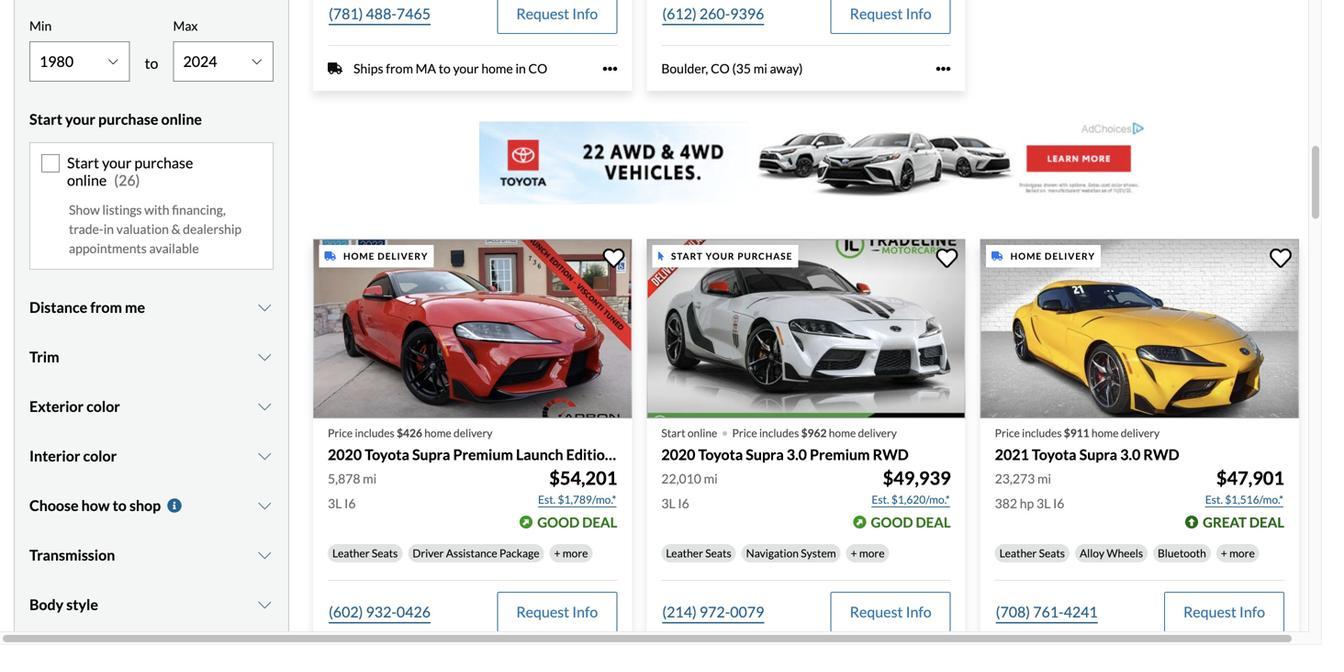 Task type: vqa. For each thing, say whether or not it's contained in the screenshot.
the good associated with ·
yes



Task type: locate. For each thing, give the bounding box(es) containing it.
0 horizontal spatial supra
[[412, 446, 450, 464]]

0 vertical spatial purchase
[[98, 110, 158, 128]]

2 leather seats from the left
[[666, 547, 732, 560]]

supra
[[412, 446, 450, 464], [746, 446, 784, 464], [1079, 446, 1118, 464]]

2 co from the left
[[711, 61, 730, 76]]

+
[[554, 547, 561, 560], [851, 547, 857, 560], [1221, 547, 1227, 560]]

1 rwd from the left
[[616, 446, 652, 464]]

2 horizontal spatial +
[[1221, 547, 1227, 560]]

est. inside $54,201 est. $1,789/mo.*
[[538, 493, 556, 507]]

2 horizontal spatial delivery
[[1121, 427, 1160, 440]]

2 horizontal spatial to
[[439, 61, 451, 76]]

1 leather seats from the left
[[332, 547, 398, 560]]

1 horizontal spatial co
[[711, 61, 730, 76]]

0 horizontal spatial seats
[[372, 547, 398, 560]]

from for ships
[[386, 61, 413, 76]]

1 3l from the left
[[328, 496, 342, 512]]

i6 for $426
[[344, 496, 356, 512]]

0 horizontal spatial 3.0
[[787, 446, 807, 464]]

1 vertical spatial in
[[103, 221, 114, 237]]

2 deal from the left
[[916, 514, 951, 531]]

choose
[[29, 497, 79, 515]]

i6 down the 22,010
[[678, 496, 689, 512]]

includes left '$962'
[[759, 427, 799, 440]]

dealership
[[183, 221, 242, 237]]

1 horizontal spatial seats
[[705, 547, 732, 560]]

price inside start online · price includes $962 home delivery 2020 toyota supra 3.0 premium rwd
[[732, 427, 757, 440]]

3 delivery from the left
[[1121, 427, 1160, 440]]

3.0 inside price includes $911 home delivery 2021 toyota supra 3.0 rwd
[[1120, 446, 1141, 464]]

3 leather from the left
[[1000, 547, 1037, 560]]

distance
[[29, 299, 87, 317]]

delivery inside price includes $911 home delivery 2021 toyota supra 3.0 rwd
[[1121, 427, 1160, 440]]

to
[[145, 54, 158, 72], [439, 61, 451, 76], [113, 497, 127, 515]]

home right '$962'
[[829, 427, 856, 440]]

0 vertical spatial color
[[86, 398, 120, 416]]

mi
[[754, 61, 767, 76], [363, 471, 377, 487], [704, 471, 718, 487], [1038, 471, 1051, 487]]

1 horizontal spatial leather seats
[[666, 547, 732, 560]]

0 horizontal spatial i6
[[344, 496, 356, 512]]

1 vertical spatial online
[[67, 171, 107, 189]]

includes left $911
[[1022, 427, 1062, 440]]

1 seats from the left
[[372, 547, 398, 560]]

0 horizontal spatial toyota
[[365, 446, 409, 464]]

leather up (214)
[[666, 547, 703, 560]]

from left the ma
[[386, 61, 413, 76]]

2 good deal from the left
[[871, 514, 951, 531]]

more down the great deal
[[1230, 547, 1255, 560]]

supra for $54,201
[[412, 446, 450, 464]]

1 horizontal spatial home
[[1011, 251, 1042, 262]]

i6 for ·
[[678, 496, 689, 512]]

0 horizontal spatial leather seats
[[332, 547, 398, 560]]

$1,620/mo.*
[[891, 493, 950, 507]]

2 + more from the left
[[851, 547, 885, 560]]

1 horizontal spatial 3l
[[661, 496, 675, 512]]

request info button for ·
[[831, 592, 951, 633]]

trim button
[[29, 334, 274, 380]]

2 horizontal spatial leather
[[1000, 547, 1037, 560]]

0 horizontal spatial delivery
[[454, 427, 493, 440]]

3 supra from the left
[[1079, 446, 1118, 464]]

home for $54,201
[[343, 251, 375, 262]]

price up "2021"
[[995, 427, 1020, 440]]

truck image for $54,201
[[325, 252, 336, 261]]

3 leather seats from the left
[[1000, 547, 1065, 560]]

seats
[[372, 547, 398, 560], [705, 547, 732, 560], [1039, 547, 1065, 560]]

premium
[[453, 446, 513, 464], [810, 446, 870, 464]]

1 home delivery from the left
[[343, 251, 428, 262]]

6 chevron down image from the top
[[256, 598, 274, 613]]

+ more for ·
[[851, 547, 885, 560]]

2 horizontal spatial more
[[1230, 547, 1255, 560]]

ellipsis h image
[[603, 61, 617, 76]]

price for $54,201
[[328, 427, 353, 440]]

leather seats up (214) 972-0079
[[666, 547, 732, 560]]

start inside start your purchase online
[[67, 154, 99, 172]]

from left me
[[90, 299, 122, 317]]

i6 right hp
[[1053, 496, 1065, 512]]

show
[[69, 202, 100, 218]]

0 horizontal spatial home delivery
[[343, 251, 428, 262]]

0 horizontal spatial +
[[554, 547, 561, 560]]

2 + from the left
[[851, 547, 857, 560]]

exterior color button
[[29, 384, 274, 430]]

2 supra from the left
[[746, 446, 784, 464]]

3l down the 22,010
[[661, 496, 675, 512]]

1 more from the left
[[563, 547, 588, 560]]

0 horizontal spatial good deal
[[537, 514, 617, 531]]

1 horizontal spatial from
[[386, 61, 413, 76]]

2 horizontal spatial + more
[[1221, 547, 1255, 560]]

price inside price includes $426 home delivery 2020 toyota supra premium launch edition rwd
[[328, 427, 353, 440]]

3l for ·
[[661, 496, 675, 512]]

leather seats for $911
[[1000, 547, 1065, 560]]

boulder,
[[661, 61, 708, 76]]

+ more right the package
[[554, 547, 588, 560]]

to right the ma
[[439, 61, 451, 76]]

0 horizontal spatial 3l
[[328, 496, 342, 512]]

co left (35
[[711, 61, 730, 76]]

in left ellipsis h image
[[516, 61, 526, 76]]

3 includes from the left
[[1022, 427, 1062, 440]]

supra inside price includes $426 home delivery 2020 toyota supra premium launch edition rwd
[[412, 446, 450, 464]]

delivery for $54,201
[[378, 251, 428, 262]]

chevron down image inside body style dropdown button
[[256, 598, 274, 613]]

2 horizontal spatial includes
[[1022, 427, 1062, 440]]

toyota up the 22,010
[[698, 446, 743, 464]]

supra down $911
[[1079, 446, 1118, 464]]

purchase inside dropdown button
[[98, 110, 158, 128]]

0 horizontal spatial from
[[90, 299, 122, 317]]

0 horizontal spatial delivery
[[378, 251, 428, 262]]

info for $426
[[572, 603, 598, 621]]

price inside price includes $911 home delivery 2021 toyota supra 3.0 rwd
[[995, 427, 1020, 440]]

leather seats down hp
[[1000, 547, 1065, 560]]

1 co from the left
[[528, 61, 548, 76]]

home
[[343, 251, 375, 262], [1011, 251, 1042, 262]]

2 horizontal spatial price
[[995, 427, 1020, 440]]

1 chevron down image from the top
[[256, 350, 274, 365]]

(612) 260-9396
[[662, 5, 764, 23]]

mi inside 22,010 mi 3l i6
[[704, 471, 718, 487]]

home delivery for $47,901
[[1011, 251, 1095, 262]]

3 price from the left
[[995, 427, 1020, 440]]

2 seats from the left
[[705, 547, 732, 560]]

from for distance
[[90, 299, 122, 317]]

navigation
[[746, 547, 799, 560]]

chevron down image inside exterior color 'dropdown button'
[[256, 400, 274, 414]]

toyota inside price includes $911 home delivery 2021 toyota supra 3.0 rwd
[[1032, 446, 1077, 464]]

2020 inside price includes $426 home delivery 2020 toyota supra premium launch edition rwd
[[328, 446, 362, 464]]

mi right 5,878
[[363, 471, 377, 487]]

good deal
[[537, 514, 617, 531], [871, 514, 951, 531]]

1 leather from the left
[[332, 547, 370, 560]]

$54,201
[[549, 468, 617, 490]]

2020
[[328, 446, 362, 464], [661, 446, 696, 464]]

1 horizontal spatial premium
[[810, 446, 870, 464]]

0 horizontal spatial to
[[113, 497, 127, 515]]

1 horizontal spatial home delivery
[[1011, 251, 1095, 262]]

to right how
[[113, 497, 127, 515]]

request info for $911
[[1184, 603, 1265, 621]]

co left ellipsis h image
[[528, 61, 548, 76]]

1 horizontal spatial deal
[[916, 514, 951, 531]]

2 est. from the left
[[872, 493, 889, 507]]

1 horizontal spatial good deal
[[871, 514, 951, 531]]

1 horizontal spatial + more
[[851, 547, 885, 560]]

mi inside 23,273 mi 382 hp 3l i6
[[1038, 471, 1051, 487]]

includes left "$426" at the bottom of page
[[355, 427, 395, 440]]

seats left navigation
[[705, 547, 732, 560]]

leather
[[332, 547, 370, 560], [666, 547, 703, 560], [1000, 547, 1037, 560]]

3 deal from the left
[[1250, 514, 1285, 531]]

toyota for $54,201
[[365, 446, 409, 464]]

5 chevron down image from the top
[[256, 548, 274, 563]]

1 horizontal spatial in
[[516, 61, 526, 76]]

seats left driver on the left bottom of the page
[[372, 547, 398, 560]]

your up show on the left of the page
[[65, 110, 95, 128]]

chevron down image
[[256, 350, 274, 365], [256, 400, 274, 414], [256, 449, 274, 464], [256, 499, 274, 513], [256, 548, 274, 563], [256, 598, 274, 613]]

includes inside price includes $426 home delivery 2020 toyota supra premium launch edition rwd
[[355, 427, 395, 440]]

to up start your purchase online dropdown button on the top of the page
[[145, 54, 158, 72]]

i6 inside 22,010 mi 3l i6
[[678, 496, 689, 512]]

good
[[537, 514, 580, 531], [871, 514, 913, 531]]

est.
[[538, 493, 556, 507], [872, 493, 889, 507], [1205, 493, 1223, 507]]

+ more
[[554, 547, 588, 560], [851, 547, 885, 560], [1221, 547, 1255, 560]]

est. inside $47,901 est. $1,516/mo.*
[[1205, 493, 1223, 507]]

chevron down image for body style
[[256, 598, 274, 613]]

deal down $1,789/mo.*
[[582, 514, 617, 531]]

3 rwd from the left
[[1144, 446, 1180, 464]]

(708) 761-4241
[[996, 603, 1098, 621]]

request info button for $426
[[497, 592, 617, 633]]

1 i6 from the left
[[344, 496, 356, 512]]

seats left alloy
[[1039, 547, 1065, 560]]

3l inside 22,010 mi 3l i6
[[661, 496, 675, 512]]

request for $426
[[516, 603, 569, 621]]

1 horizontal spatial rwd
[[873, 446, 909, 464]]

0 horizontal spatial good
[[537, 514, 580, 531]]

supra down "$426" at the bottom of page
[[412, 446, 450, 464]]

+ more right system
[[851, 547, 885, 560]]

in inside show listings with financing, trade-in valuation & dealership appointments available
[[103, 221, 114, 237]]

0426
[[397, 603, 431, 621]]

0 horizontal spatial truck image
[[325, 252, 336, 261]]

1 vertical spatial color
[[83, 447, 117, 465]]

+ right the package
[[554, 547, 561, 560]]

1 horizontal spatial price
[[732, 427, 757, 440]]

0 horizontal spatial 2020
[[328, 446, 362, 464]]

supra right ·
[[746, 446, 784, 464]]

start your purchase
[[671, 251, 793, 262]]

1 + from the left
[[554, 547, 561, 560]]

1 horizontal spatial leather
[[666, 547, 703, 560]]

1 horizontal spatial good
[[871, 514, 913, 531]]

·
[[721, 415, 729, 448]]

1 horizontal spatial 2020
[[661, 446, 696, 464]]

23,273
[[995, 471, 1035, 487]]

1 deal from the left
[[582, 514, 617, 531]]

est. left $1,789/mo.*
[[538, 493, 556, 507]]

1 home from the left
[[343, 251, 375, 262]]

0 horizontal spatial home
[[343, 251, 375, 262]]

chevron down image inside transmission dropdown button
[[256, 548, 274, 563]]

2020 up 5,878
[[328, 446, 362, 464]]

request info button for $911
[[1164, 592, 1285, 633]]

1 horizontal spatial online
[[161, 110, 202, 128]]

toyota inside start online · price includes $962 home delivery 2020 toyota supra 3.0 premium rwd
[[698, 446, 743, 464]]

driver assistance package
[[413, 547, 539, 560]]

exterior color
[[29, 398, 120, 416]]

good deal down est. $1,620/mo.* "button"
[[871, 514, 951, 531]]

in
[[516, 61, 526, 76], [103, 221, 114, 237]]

0 horizontal spatial deal
[[582, 514, 617, 531]]

home delivery for $54,201
[[343, 251, 428, 262]]

premium left launch
[[453, 446, 513, 464]]

i6 down 5,878
[[344, 496, 356, 512]]

1 supra from the left
[[412, 446, 450, 464]]

request for $911
[[1184, 603, 1237, 621]]

2 horizontal spatial toyota
[[1032, 446, 1077, 464]]

interior color button
[[29, 434, 274, 480]]

delivery inside price includes $426 home delivery 2020 toyota supra premium launch edition rwd
[[454, 427, 493, 440]]

1 2020 from the left
[[328, 446, 362, 464]]

1 premium from the left
[[453, 446, 513, 464]]

home delivery
[[343, 251, 428, 262], [1011, 251, 1095, 262]]

2 horizontal spatial i6
[[1053, 496, 1065, 512]]

online
[[161, 110, 202, 128], [67, 171, 107, 189], [688, 427, 717, 440]]

3l inside the 5,878 mi 3l i6
[[328, 496, 342, 512]]

+ for $426
[[554, 547, 561, 560]]

color inside 'dropdown button'
[[86, 398, 120, 416]]

mi right the 22,010
[[704, 471, 718, 487]]

3 + from the left
[[1221, 547, 1227, 560]]

request info for ·
[[850, 603, 932, 621]]

2 horizontal spatial deal
[[1250, 514, 1285, 531]]

3 chevron down image from the top
[[256, 449, 274, 464]]

0 horizontal spatial + more
[[554, 547, 588, 560]]

start your purchase online up "listings" at the top of the page
[[67, 154, 193, 189]]

system
[[801, 547, 836, 560]]

2 horizontal spatial supra
[[1079, 446, 1118, 464]]

3l right hp
[[1037, 496, 1051, 512]]

0 vertical spatial start your purchase online
[[29, 110, 202, 128]]

chevron down image inside trim dropdown button
[[256, 350, 274, 365]]

est. left $1,620/mo.*
[[872, 493, 889, 507]]

1 price from the left
[[328, 427, 353, 440]]

3 seats from the left
[[1039, 547, 1065, 560]]

0 horizontal spatial includes
[[355, 427, 395, 440]]

more right system
[[859, 547, 885, 560]]

2 good from the left
[[871, 514, 913, 531]]

navigation system
[[746, 547, 836, 560]]

2 more from the left
[[859, 547, 885, 560]]

2 horizontal spatial est.
[[1205, 493, 1223, 507]]

color right 'interior' on the left bottom of the page
[[83, 447, 117, 465]]

leather seats
[[332, 547, 398, 560], [666, 547, 732, 560], [1000, 547, 1065, 560]]

deal for ·
[[916, 514, 951, 531]]

2 horizontal spatial rwd
[[1144, 446, 1180, 464]]

0 horizontal spatial co
[[528, 61, 548, 76]]

good down est. $1,620/mo.* "button"
[[871, 514, 913, 531]]

info for $911
[[1240, 603, 1265, 621]]

financing,
[[172, 202, 226, 218]]

1 est. from the left
[[538, 493, 556, 507]]

2 delivery from the left
[[858, 427, 897, 440]]

0 horizontal spatial leather
[[332, 547, 370, 560]]

2 delivery from the left
[[1045, 251, 1095, 262]]

color for exterior color
[[86, 398, 120, 416]]

0079
[[730, 603, 764, 621]]

home inside start online · price includes $962 home delivery 2020 toyota supra 3.0 premium rwd
[[829, 427, 856, 440]]

your right the ma
[[453, 61, 479, 76]]

2 horizontal spatial 3l
[[1037, 496, 1051, 512]]

away)
[[770, 61, 803, 76]]

1 + more from the left
[[554, 547, 588, 560]]

1 horizontal spatial toyota
[[698, 446, 743, 464]]

1 horizontal spatial more
[[859, 547, 885, 560]]

good deal for ·
[[871, 514, 951, 531]]

seats for $911
[[1039, 547, 1065, 560]]

+ down great
[[1221, 547, 1227, 560]]

toyota down "$426" at the bottom of page
[[365, 446, 409, 464]]

info
[[572, 5, 598, 23], [906, 5, 932, 23], [572, 603, 598, 621], [906, 603, 932, 621], [1240, 603, 1265, 621]]

wheels
[[1107, 547, 1143, 560]]

1 vertical spatial purchase
[[134, 154, 193, 172]]

382
[[995, 496, 1017, 512]]

1 horizontal spatial est.
[[872, 493, 889, 507]]

price right ·
[[732, 427, 757, 440]]

delivery
[[378, 251, 428, 262], [1045, 251, 1095, 262]]

mi right (35
[[754, 61, 767, 76]]

2 rwd from the left
[[873, 446, 909, 464]]

+ right system
[[851, 547, 857, 560]]

i6
[[344, 496, 356, 512], [678, 496, 689, 512], [1053, 496, 1065, 512]]

1 vertical spatial start your purchase online
[[67, 154, 193, 189]]

your
[[453, 61, 479, 76], [65, 110, 95, 128], [102, 154, 132, 172], [706, 251, 735, 262]]

toyota down $911
[[1032, 446, 1077, 464]]

23,273 mi 382 hp 3l i6
[[995, 471, 1065, 512]]

1 delivery from the left
[[378, 251, 428, 262]]

1 horizontal spatial delivery
[[1045, 251, 1095, 262]]

trim
[[29, 348, 59, 366]]

good deal down est. $1,789/mo.* button
[[537, 514, 617, 531]]

premium down '$962'
[[810, 446, 870, 464]]

3 est. from the left
[[1205, 493, 1223, 507]]

2 chevron down image from the top
[[256, 400, 274, 414]]

(781) 488-7465 button
[[328, 0, 432, 34]]

mi for ·
[[704, 471, 718, 487]]

1 horizontal spatial supra
[[746, 446, 784, 464]]

mi right '23,273'
[[1038, 471, 1051, 487]]

0 horizontal spatial premium
[[453, 446, 513, 464]]

2 3.0 from the left
[[1120, 446, 1141, 464]]

1 3.0 from the left
[[787, 446, 807, 464]]

0 horizontal spatial price
[[328, 427, 353, 440]]

+ more down the great deal
[[1221, 547, 1255, 560]]

home right $911
[[1092, 427, 1119, 440]]

in up appointments at the left top
[[103, 221, 114, 237]]

home for $47,901
[[1011, 251, 1042, 262]]

1 vertical spatial from
[[90, 299, 122, 317]]

leather seats up (602) 932-0426
[[332, 547, 398, 560]]

to inside dropdown button
[[113, 497, 127, 515]]

5,878 mi 3l i6
[[328, 471, 377, 512]]

1 good from the left
[[537, 514, 580, 531]]

delivery right $911
[[1121, 427, 1160, 440]]

good down est. $1,789/mo.* button
[[537, 514, 580, 531]]

2 i6 from the left
[[678, 496, 689, 512]]

3l
[[328, 496, 342, 512], [661, 496, 675, 512], [1037, 496, 1051, 512]]

est. up great
[[1205, 493, 1223, 507]]

rwd
[[616, 446, 652, 464], [873, 446, 909, 464], [1144, 446, 1180, 464]]

488-
[[366, 5, 397, 23]]

1 delivery from the left
[[454, 427, 493, 440]]

includes inside price includes $911 home delivery 2021 toyota supra 3.0 rwd
[[1022, 427, 1062, 440]]

edition
[[566, 446, 613, 464]]

co
[[528, 61, 548, 76], [711, 61, 730, 76]]

1 horizontal spatial delivery
[[858, 427, 897, 440]]

mi inside the 5,878 mi 3l i6
[[363, 471, 377, 487]]

2 vertical spatial online
[[688, 427, 717, 440]]

color right exterior
[[86, 398, 120, 416]]

toyota inside price includes $426 home delivery 2020 toyota supra premium launch edition rwd
[[365, 446, 409, 464]]

2 leather from the left
[[666, 547, 703, 560]]

(708) 761-4241 button
[[995, 592, 1099, 633]]

7465
[[397, 5, 431, 23]]

3l down 5,878
[[328, 496, 342, 512]]

delivery up $49,939
[[858, 427, 897, 440]]

2 home from the left
[[1011, 251, 1042, 262]]

2 includes from the left
[[759, 427, 799, 440]]

1 includes from the left
[[355, 427, 395, 440]]

leather down hp
[[1000, 547, 1037, 560]]

deal down $1,516/mo.*
[[1250, 514, 1285, 531]]

0 vertical spatial from
[[386, 61, 413, 76]]

start your purchase online up (26)
[[29, 110, 202, 128]]

2 price from the left
[[732, 427, 757, 440]]

1 horizontal spatial i6
[[678, 496, 689, 512]]

2 3l from the left
[[661, 496, 675, 512]]

0 horizontal spatial est.
[[538, 493, 556, 507]]

more for ·
[[859, 547, 885, 560]]

3 i6 from the left
[[1053, 496, 1065, 512]]

4 chevron down image from the top
[[256, 499, 274, 513]]

start inside dropdown button
[[29, 110, 62, 128]]

deal for $911
[[1250, 514, 1285, 531]]

request for ·
[[850, 603, 903, 621]]

transmission
[[29, 547, 115, 564]]

color
[[86, 398, 120, 416], [83, 447, 117, 465]]

3 toyota from the left
[[1032, 446, 1077, 464]]

0 horizontal spatial rwd
[[616, 446, 652, 464]]

home inside price includes $426 home delivery 2020 toyota supra premium launch edition rwd
[[424, 427, 452, 440]]

supra inside price includes $911 home delivery 2021 toyota supra 3.0 rwd
[[1079, 446, 1118, 464]]

body style button
[[29, 582, 274, 628]]

leather up the (602)
[[332, 547, 370, 560]]

chevron down image for trim
[[256, 350, 274, 365]]

chevron down image inside interior color dropdown button
[[256, 449, 274, 464]]

body style
[[29, 596, 98, 614]]

truck image
[[325, 252, 336, 261], [992, 252, 1003, 261]]

rwd inside start online · price includes $962 home delivery 2020 toyota supra 3.0 premium rwd
[[873, 446, 909, 464]]

2 horizontal spatial leather seats
[[1000, 547, 1065, 560]]

(612) 260-9396 button
[[661, 0, 765, 34]]

i6 inside 23,273 mi 382 hp 3l i6
[[1053, 496, 1065, 512]]

4241
[[1064, 603, 1098, 621]]

2 truck image from the left
[[992, 252, 1003, 261]]

1 horizontal spatial truck image
[[992, 252, 1003, 261]]

2020 up the 22,010
[[661, 446, 696, 464]]

2 2020 from the left
[[661, 446, 696, 464]]

0 horizontal spatial more
[[563, 547, 588, 560]]

deal down $1,620/mo.*
[[916, 514, 951, 531]]

$962
[[801, 427, 827, 440]]

1 good deal from the left
[[537, 514, 617, 531]]

more
[[563, 547, 588, 560], [859, 547, 885, 560], [1230, 547, 1255, 560]]

2 horizontal spatial online
[[688, 427, 717, 440]]

1 toyota from the left
[[365, 446, 409, 464]]

1 truck image from the left
[[325, 252, 336, 261]]

i6 inside the 5,878 mi 3l i6
[[344, 496, 356, 512]]

2 premium from the left
[[810, 446, 870, 464]]

home right "$426" at the bottom of page
[[424, 427, 452, 440]]

color inside dropdown button
[[83, 447, 117, 465]]

ma
[[416, 61, 436, 76]]

3 3l from the left
[[1037, 496, 1051, 512]]

delivery right "$426" at the bottom of page
[[454, 427, 493, 440]]

0 horizontal spatial in
[[103, 221, 114, 237]]

est. for ·
[[872, 493, 889, 507]]

from inside dropdown button
[[90, 299, 122, 317]]

price up 5,878
[[328, 427, 353, 440]]

includes for $47,901
[[1022, 427, 1062, 440]]

1 horizontal spatial +
[[851, 547, 857, 560]]

2 toyota from the left
[[698, 446, 743, 464]]

5,878
[[328, 471, 360, 487]]

1 horizontal spatial 3.0
[[1120, 446, 1141, 464]]

more down est. $1,789/mo.* button
[[563, 547, 588, 560]]

0 vertical spatial online
[[161, 110, 202, 128]]

est. inside $49,939 est. $1,620/mo.*
[[872, 493, 889, 507]]

2 horizontal spatial seats
[[1039, 547, 1065, 560]]

1 horizontal spatial includes
[[759, 427, 799, 440]]

2 home delivery from the left
[[1011, 251, 1095, 262]]



Task type: describe. For each thing, give the bounding box(es) containing it.
leather for $911
[[1000, 547, 1037, 560]]

0 horizontal spatial online
[[67, 171, 107, 189]]

(602) 932-0426 button
[[328, 592, 432, 633]]

chevron down image inside choose how to shop dropdown button
[[256, 499, 274, 513]]

(612)
[[662, 5, 697, 23]]

&
[[171, 221, 180, 237]]

min
[[29, 18, 52, 34]]

leather for $426
[[332, 547, 370, 560]]

start your purchase online inside dropdown button
[[29, 110, 202, 128]]

price includes $911 home delivery 2021 toyota supra 3.0 rwd
[[995, 427, 1180, 464]]

+ for ·
[[851, 547, 857, 560]]

home right the ma
[[481, 61, 513, 76]]

ships
[[354, 61, 383, 76]]

delivery inside start online · price includes $962 home delivery 2020 toyota supra 3.0 premium rwd
[[858, 427, 897, 440]]

advertisement region
[[479, 122, 1148, 204]]

(214) 972-0079 button
[[661, 592, 765, 633]]

972-
[[700, 603, 730, 621]]

hp
[[1020, 496, 1034, 512]]

$1,516/mo.*
[[1225, 493, 1284, 507]]

leather for ·
[[666, 547, 703, 560]]

(708)
[[996, 603, 1030, 621]]

bluetooth
[[1158, 547, 1206, 560]]

good for $426
[[537, 514, 580, 531]]

3 + more from the left
[[1221, 547, 1255, 560]]

choose how to shop
[[29, 497, 161, 515]]

body
[[29, 596, 64, 614]]

supra for $47,901
[[1079, 446, 1118, 464]]

your up "listings" at the top of the page
[[102, 154, 132, 172]]

info circle image
[[165, 499, 184, 513]]

2 vertical spatial purchase
[[738, 251, 793, 262]]

3 more from the left
[[1230, 547, 1255, 560]]

info for ·
[[906, 603, 932, 621]]

style
[[66, 596, 98, 614]]

seats for ·
[[705, 547, 732, 560]]

how
[[81, 497, 110, 515]]

package
[[500, 547, 539, 560]]

request info for $426
[[516, 603, 598, 621]]

choose how to shop button
[[29, 483, 274, 529]]

valuation
[[116, 221, 169, 237]]

renaissance red 2.0 2020 toyota supra premium launch edition rwd coupe rear-wheel drive automatic image
[[313, 239, 632, 419]]

+ more for $426
[[554, 547, 588, 560]]

online inside dropdown button
[[161, 110, 202, 128]]

(781)
[[329, 5, 363, 23]]

boulder, co (35 mi away)
[[661, 61, 803, 76]]

260-
[[700, 5, 730, 23]]

$49,939
[[883, 468, 951, 490]]

est. $1,516/mo.* button
[[1204, 491, 1285, 509]]

(26)
[[114, 171, 140, 189]]

interior color
[[29, 447, 117, 465]]

est. for $911
[[1205, 493, 1223, 507]]

1 horizontal spatial to
[[145, 54, 158, 72]]

ships from ma to your home in co
[[354, 61, 548, 76]]

price includes $426 home delivery 2020 toyota supra premium launch edition rwd
[[328, 427, 652, 464]]

truck image
[[328, 61, 342, 76]]

$1,789/mo.*
[[558, 493, 616, 507]]

leather seats for ·
[[666, 547, 732, 560]]

home inside price includes $911 home delivery 2021 toyota supra 3.0 rwd
[[1092, 427, 1119, 440]]

delivery for $47,901
[[1121, 427, 1160, 440]]

rwd inside price includes $911 home delivery 2021 toyota supra 3.0 rwd
[[1144, 446, 1180, 464]]

truck image for $47,901
[[992, 252, 1003, 261]]

max
[[173, 18, 198, 34]]

exterior
[[29, 398, 84, 416]]

includes inside start online · price includes $962 home delivery 2020 toyota supra 3.0 premium rwd
[[759, 427, 799, 440]]

chevron down image
[[256, 300, 274, 315]]

distance from me
[[29, 299, 145, 317]]

online inside start online · price includes $962 home delivery 2020 toyota supra 3.0 premium rwd
[[688, 427, 717, 440]]

2020 inside start online · price includes $962 home delivery 2020 toyota supra 3.0 premium rwd
[[661, 446, 696, 464]]

interior
[[29, 447, 80, 465]]

distance from me button
[[29, 285, 274, 331]]

leather seats for $426
[[332, 547, 398, 560]]

chevron down image for interior color
[[256, 449, 274, 464]]

appointments
[[69, 241, 147, 256]]

932-
[[366, 603, 397, 621]]

chevron down image for transmission
[[256, 548, 274, 563]]

$47,901
[[1217, 468, 1285, 490]]

your inside dropdown button
[[65, 110, 95, 128]]

seats for $426
[[372, 547, 398, 560]]

premium inside price includes $426 home delivery 2020 toyota supra premium launch edition rwd
[[453, 446, 513, 464]]

3l for $426
[[328, 496, 342, 512]]

premium inside start online · price includes $962 home delivery 2020 toyota supra 3.0 premium rwd
[[810, 446, 870, 464]]

supra inside start online · price includes $962 home delivery 2020 toyota supra 3.0 premium rwd
[[746, 446, 784, 464]]

transmission button
[[29, 533, 274, 579]]

color for interior color
[[83, 447, 117, 465]]

(214)
[[662, 603, 697, 621]]

me
[[125, 299, 145, 317]]

$911
[[1064, 427, 1090, 440]]

start your purchase online button
[[29, 96, 274, 142]]

assistance
[[446, 547, 497, 560]]

good deal for $426
[[537, 514, 617, 531]]

your right the "mouse pointer" icon
[[706, 251, 735, 262]]

mi for $426
[[363, 471, 377, 487]]

761-
[[1033, 603, 1064, 621]]

$47,901 est. $1,516/mo.*
[[1205, 468, 1285, 507]]

9396
[[730, 5, 764, 23]]

great
[[1203, 514, 1247, 531]]

start inside start online · price includes $962 home delivery 2020 toyota supra 3.0 premium rwd
[[661, 427, 686, 440]]

$426
[[397, 427, 422, 440]]

rwd inside price includes $426 home delivery 2020 toyota supra premium launch edition rwd
[[616, 446, 652, 464]]

(35
[[732, 61, 751, 76]]

(602) 932-0426
[[329, 603, 431, 621]]

alloy
[[1080, 547, 1105, 560]]

est. $1,789/mo.* button
[[537, 491, 617, 509]]

mi for $911
[[1038, 471, 1051, 487]]

delivery for $47,901
[[1045, 251, 1095, 262]]

est. $1,620/mo.* button
[[871, 491, 951, 509]]

22,010
[[661, 471, 701, 487]]

with
[[144, 202, 169, 218]]

mouse pointer image
[[658, 252, 664, 261]]

great deal
[[1203, 514, 1285, 531]]

more for $426
[[563, 547, 588, 560]]

est. for $426
[[538, 493, 556, 507]]

0 vertical spatial in
[[516, 61, 526, 76]]

3l inside 23,273 mi 382 hp 3l i6
[[1037, 496, 1051, 512]]

chevron down image for exterior color
[[256, 400, 274, 414]]

2021
[[995, 446, 1029, 464]]

(602)
[[329, 603, 363, 621]]

price for $47,901
[[995, 427, 1020, 440]]

deal for $426
[[582, 514, 617, 531]]

ellipsis h image
[[936, 61, 951, 76]]

show listings with financing, trade-in valuation & dealership appointments available
[[69, 202, 242, 256]]

good for ·
[[871, 514, 913, 531]]

shop
[[129, 497, 161, 515]]

delivery for $54,201
[[454, 427, 493, 440]]

driver
[[413, 547, 444, 560]]

(214) 972-0079
[[662, 603, 764, 621]]

$54,201 est. $1,789/mo.*
[[538, 468, 617, 507]]

3.0 inside start online · price includes $962 home delivery 2020 toyota supra 3.0 premium rwd
[[787, 446, 807, 464]]

22,010 mi 3l i6
[[661, 471, 718, 512]]

toyota for $47,901
[[1032, 446, 1077, 464]]

(781) 488-7465
[[329, 5, 431, 23]]

launch
[[516, 446, 563, 464]]

start online · price includes $962 home delivery 2020 toyota supra 3.0 premium rwd
[[661, 415, 909, 464]]

$49,939 est. $1,620/mo.*
[[872, 468, 951, 507]]

absolute zero 2020 toyota supra 3.0 premium rwd coupe rear-wheel drive automatic image
[[647, 239, 966, 419]]

includes for $54,201
[[355, 427, 395, 440]]

yellow 2021 toyota supra 3.0 rwd coupe rear-wheel drive 8-speed automatic image
[[980, 239, 1299, 419]]

alloy wheels
[[1080, 547, 1143, 560]]



